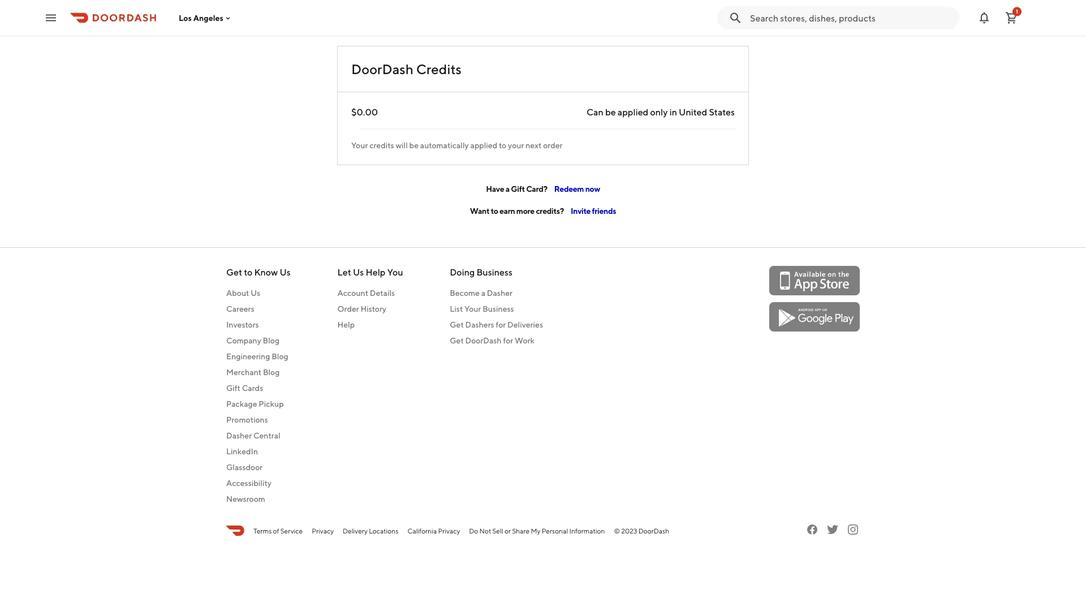 Task type: vqa. For each thing, say whether or not it's contained in the screenshot.
a
yes



Task type: describe. For each thing, give the bounding box(es) containing it.
california
[[408, 527, 437, 535]]

know
[[254, 267, 278, 277]]

let us help you
[[337, 267, 403, 277]]

invite friends link
[[571, 206, 616, 215]]

personal
[[542, 527, 568, 535]]

become a dasher link
[[450, 287, 543, 299]]

angeles
[[193, 13, 223, 22]]

only
[[650, 107, 668, 117]]

friends
[[592, 206, 616, 215]]

terms of service
[[253, 527, 303, 535]]

sell
[[492, 527, 503, 535]]

credits
[[370, 141, 394, 150]]

united
[[679, 107, 707, 117]]

1 items, open order cart image
[[1005, 11, 1018, 25]]

doing business
[[450, 267, 512, 277]]

order
[[337, 304, 359, 313]]

california privacy
[[408, 527, 460, 535]]

promotions
[[226, 415, 268, 424]]

want to earn more credits?
[[470, 206, 564, 215]]

a for gift
[[506, 184, 510, 193]]

1 button
[[1000, 7, 1023, 29]]

service
[[280, 527, 303, 535]]

central
[[253, 431, 280, 440]]

order history link
[[337, 303, 403, 315]]

get dashers for deliveries link
[[450, 319, 543, 330]]

doing
[[450, 267, 475, 277]]

your
[[508, 141, 524, 150]]

newsroom
[[226, 494, 265, 504]]

us for let us help you
[[353, 267, 364, 277]]

package
[[226, 399, 257, 408]]

pickup
[[259, 399, 284, 408]]

credits?
[[536, 206, 564, 215]]

do not sell or share my personal information link
[[469, 526, 605, 536]]

become
[[450, 288, 480, 298]]

1 vertical spatial be
[[409, 141, 419, 150]]

glassdoor
[[226, 462, 263, 472]]

get dashers for deliveries
[[450, 320, 543, 329]]

have a gift card?
[[486, 184, 548, 193]]

will
[[396, 141, 408, 150]]

0 vertical spatial dasher
[[487, 288, 513, 298]]

you
[[387, 267, 403, 277]]

0 vertical spatial your
[[351, 141, 368, 150]]

newsroom link
[[226, 493, 291, 505]]

1 horizontal spatial be
[[605, 107, 616, 117]]

blog for merchant blog
[[263, 367, 280, 377]]

0 horizontal spatial gift
[[226, 383, 240, 393]]

glassdoor link
[[226, 462, 291, 473]]

do not sell or share my personal information
[[469, 527, 605, 535]]

locations
[[369, 527, 399, 535]]

of
[[273, 527, 279, 535]]

list your business link
[[450, 303, 543, 315]]

can be applied only in united states
[[587, 107, 735, 117]]

automatically
[[420, 141, 469, 150]]

1 vertical spatial dasher
[[226, 431, 252, 440]]

2 horizontal spatial to
[[499, 141, 506, 150]]

terms of service link
[[253, 526, 303, 536]]

information
[[569, 527, 605, 535]]

los
[[179, 13, 192, 22]]

dasher central link
[[226, 430, 291, 441]]

for for doordash
[[503, 336, 513, 345]]

us for about us
[[251, 288, 260, 298]]

0 vertical spatial doordash
[[351, 61, 414, 77]]

order
[[543, 141, 563, 150]]

doordash on instagram image
[[846, 523, 860, 536]]

promotions link
[[226, 414, 291, 425]]

gift cards link
[[226, 382, 291, 394]]

have
[[486, 184, 504, 193]]

business inside 'link'
[[483, 304, 514, 313]]

delivery locations
[[343, 527, 399, 535]]

about us
[[226, 288, 260, 298]]

0 horizontal spatial applied
[[470, 141, 497, 150]]

about
[[226, 288, 249, 298]]

investors link
[[226, 319, 291, 330]]

merchant blog link
[[226, 367, 291, 378]]

2 privacy from the left
[[438, 527, 460, 535]]

list
[[450, 304, 463, 313]]

company
[[226, 336, 261, 345]]

help link
[[337, 319, 403, 330]]

accessibility
[[226, 478, 272, 488]]

now
[[585, 184, 600, 193]]

accessibility link
[[226, 477, 291, 489]]

0 horizontal spatial help
[[337, 320, 355, 329]]

get to know us
[[226, 267, 291, 277]]

redeem
[[554, 184, 584, 193]]

account details link
[[337, 287, 403, 299]]

order history
[[337, 304, 386, 313]]

notification bell image
[[978, 11, 991, 25]]

your credits will be automatically applied to your next order
[[351, 141, 563, 150]]

redeem now
[[554, 184, 600, 193]]

not
[[480, 527, 491, 535]]

1 horizontal spatial gift
[[511, 184, 525, 193]]

account details
[[337, 288, 395, 298]]

california privacy link
[[408, 526, 460, 536]]

your inside 'link'
[[465, 304, 481, 313]]

do
[[469, 527, 478, 535]]

blog for engineering blog
[[272, 352, 288, 361]]



Task type: locate. For each thing, give the bounding box(es) containing it.
privacy right service
[[312, 527, 334, 535]]

get doordash for work
[[450, 336, 535, 345]]

blog down engineering blog link
[[263, 367, 280, 377]]

1 privacy from the left
[[312, 527, 334, 535]]

applied
[[618, 107, 649, 117], [470, 141, 497, 150]]

for for dashers
[[496, 320, 506, 329]]

next
[[526, 141, 542, 150]]

0 vertical spatial for
[[496, 320, 506, 329]]

us up careers link
[[251, 288, 260, 298]]

1 horizontal spatial to
[[491, 206, 498, 215]]

merchant blog
[[226, 367, 280, 377]]

be right the can
[[605, 107, 616, 117]]

dasher up list your business 'link'
[[487, 288, 513, 298]]

a
[[506, 184, 510, 193], [481, 288, 485, 298]]

doordash credits
[[351, 61, 462, 77]]

1
[[1016, 8, 1018, 15]]

2 horizontal spatial doordash
[[639, 527, 669, 535]]

1 horizontal spatial doordash
[[465, 336, 502, 345]]

us inside the about us link
[[251, 288, 260, 298]]

get doordash for work link
[[450, 335, 543, 346]]

blog down company blog link
[[272, 352, 288, 361]]

blog down investors 'link'
[[263, 336, 280, 345]]

your right list
[[465, 304, 481, 313]]

us right the know
[[280, 267, 291, 277]]

1 horizontal spatial dasher
[[487, 288, 513, 298]]

0 vertical spatial help
[[366, 267, 386, 277]]

delivery
[[343, 527, 368, 535]]

business up become a dasher link
[[477, 267, 512, 277]]

0 vertical spatial blog
[[263, 336, 280, 345]]

linkedin
[[226, 447, 258, 456]]

gift left card?
[[511, 184, 525, 193]]

engineering
[[226, 352, 270, 361]]

los angeles button
[[179, 13, 232, 22]]

details
[[370, 288, 395, 298]]

1 horizontal spatial applied
[[618, 107, 649, 117]]

0 vertical spatial to
[[499, 141, 506, 150]]

states
[[709, 107, 735, 117]]

my
[[531, 527, 541, 535]]

help left you
[[366, 267, 386, 277]]

become a dasher
[[450, 288, 513, 298]]

0 horizontal spatial a
[[481, 288, 485, 298]]

merchant
[[226, 367, 261, 377]]

1 vertical spatial your
[[465, 304, 481, 313]]

0 horizontal spatial to
[[244, 267, 252, 277]]

get for get doordash for work
[[450, 336, 464, 345]]

blog for company blog
[[263, 336, 280, 345]]

business
[[477, 267, 512, 277], [483, 304, 514, 313]]

delivery locations link
[[343, 526, 399, 536]]

0 vertical spatial gift
[[511, 184, 525, 193]]

want
[[470, 206, 489, 215]]

history
[[361, 304, 386, 313]]

0 horizontal spatial privacy
[[312, 527, 334, 535]]

$0.00
[[351, 107, 378, 117]]

1 horizontal spatial a
[[506, 184, 510, 193]]

investors
[[226, 320, 259, 329]]

credits
[[416, 61, 462, 77]]

for left 'work'
[[503, 336, 513, 345]]

1 horizontal spatial privacy
[[438, 527, 460, 535]]

to left the know
[[244, 267, 252, 277]]

0 vertical spatial business
[[477, 267, 512, 277]]

be right will
[[409, 141, 419, 150]]

us
[[280, 267, 291, 277], [353, 267, 364, 277], [251, 288, 260, 298]]

2 horizontal spatial us
[[353, 267, 364, 277]]

invite friends
[[571, 206, 616, 215]]

1 vertical spatial gift
[[226, 383, 240, 393]]

0 horizontal spatial dasher
[[226, 431, 252, 440]]

gift cards
[[226, 383, 263, 393]]

to for us
[[244, 267, 252, 277]]

linkedin link
[[226, 446, 291, 457]]

2 vertical spatial doordash
[[639, 527, 669, 535]]

1 vertical spatial help
[[337, 320, 355, 329]]

1 vertical spatial get
[[450, 320, 464, 329]]

1 horizontal spatial help
[[366, 267, 386, 277]]

0 vertical spatial be
[[605, 107, 616, 117]]

to left earn
[[491, 206, 498, 215]]

2 vertical spatial to
[[244, 267, 252, 277]]

1 vertical spatial blog
[[272, 352, 288, 361]]

1 horizontal spatial us
[[280, 267, 291, 277]]

doordash
[[351, 61, 414, 77], [465, 336, 502, 345], [639, 527, 669, 535]]

1 vertical spatial to
[[491, 206, 498, 215]]

dasher
[[487, 288, 513, 298], [226, 431, 252, 440]]

2023
[[621, 527, 637, 535]]

doordash down dashers
[[465, 336, 502, 345]]

doordash up $0.00
[[351, 61, 414, 77]]

open menu image
[[44, 11, 58, 25]]

applied left only
[[618, 107, 649, 117]]

your
[[351, 141, 368, 150], [465, 304, 481, 313]]

doordash on twitter image
[[826, 523, 840, 536]]

©
[[614, 527, 620, 535]]

los angeles
[[179, 13, 223, 22]]

invite
[[571, 206, 591, 215]]

0 horizontal spatial doordash
[[351, 61, 414, 77]]

1 vertical spatial doordash
[[465, 336, 502, 345]]

cards
[[242, 383, 263, 393]]

us right let
[[353, 267, 364, 277]]

to left your
[[499, 141, 506, 150]]

business down become a dasher link
[[483, 304, 514, 313]]

0 horizontal spatial be
[[409, 141, 419, 150]]

about us link
[[226, 287, 291, 299]]

Store search: begin typing to search for stores available on DoorDash text field
[[750, 12, 953, 24]]

privacy left do
[[438, 527, 460, 535]]

dashers
[[465, 320, 494, 329]]

a for dasher
[[481, 288, 485, 298]]

2 vertical spatial blog
[[263, 367, 280, 377]]

get for get dashers for deliveries
[[450, 320, 464, 329]]

earn
[[500, 206, 515, 215]]

account
[[337, 288, 368, 298]]

privacy
[[312, 527, 334, 535], [438, 527, 460, 535]]

engineering blog
[[226, 352, 288, 361]]

deliveries
[[508, 320, 543, 329]]

more
[[516, 206, 535, 215]]

1 vertical spatial applied
[[470, 141, 497, 150]]

let
[[337, 267, 351, 277]]

package pickup link
[[226, 398, 291, 410]]

0 vertical spatial a
[[506, 184, 510, 193]]

share
[[512, 527, 530, 535]]

help
[[366, 267, 386, 277], [337, 320, 355, 329]]

a right have
[[506, 184, 510, 193]]

engineering blog link
[[226, 351, 291, 362]]

0 vertical spatial get
[[226, 267, 242, 277]]

privacy link
[[312, 526, 334, 536]]

card?
[[526, 184, 548, 193]]

1 vertical spatial a
[[481, 288, 485, 298]]

1 horizontal spatial your
[[465, 304, 481, 313]]

to
[[499, 141, 506, 150], [491, 206, 498, 215], [244, 267, 252, 277]]

doordash right 2023
[[639, 527, 669, 535]]

doordash on facebook image
[[806, 523, 819, 536]]

can
[[587, 107, 604, 117]]

your left credits
[[351, 141, 368, 150]]

gift
[[511, 184, 525, 193], [226, 383, 240, 393]]

gift up package
[[226, 383, 240, 393]]

1 vertical spatial for
[[503, 336, 513, 345]]

0 horizontal spatial your
[[351, 141, 368, 150]]

dasher central
[[226, 431, 280, 440]]

for down list your business 'link'
[[496, 320, 506, 329]]

0 vertical spatial applied
[[618, 107, 649, 117]]

dasher up linkedin
[[226, 431, 252, 440]]

package pickup
[[226, 399, 284, 408]]

careers link
[[226, 303, 291, 315]]

help down the order
[[337, 320, 355, 329]]

applied left your
[[470, 141, 497, 150]]

careers
[[226, 304, 254, 313]]

1 vertical spatial business
[[483, 304, 514, 313]]

a up "list your business"
[[481, 288, 485, 298]]

0 horizontal spatial us
[[251, 288, 260, 298]]

© 2023 doordash
[[614, 527, 669, 535]]

get for get to know us
[[226, 267, 242, 277]]

terms
[[253, 527, 272, 535]]

2 vertical spatial get
[[450, 336, 464, 345]]

to for more
[[491, 206, 498, 215]]



